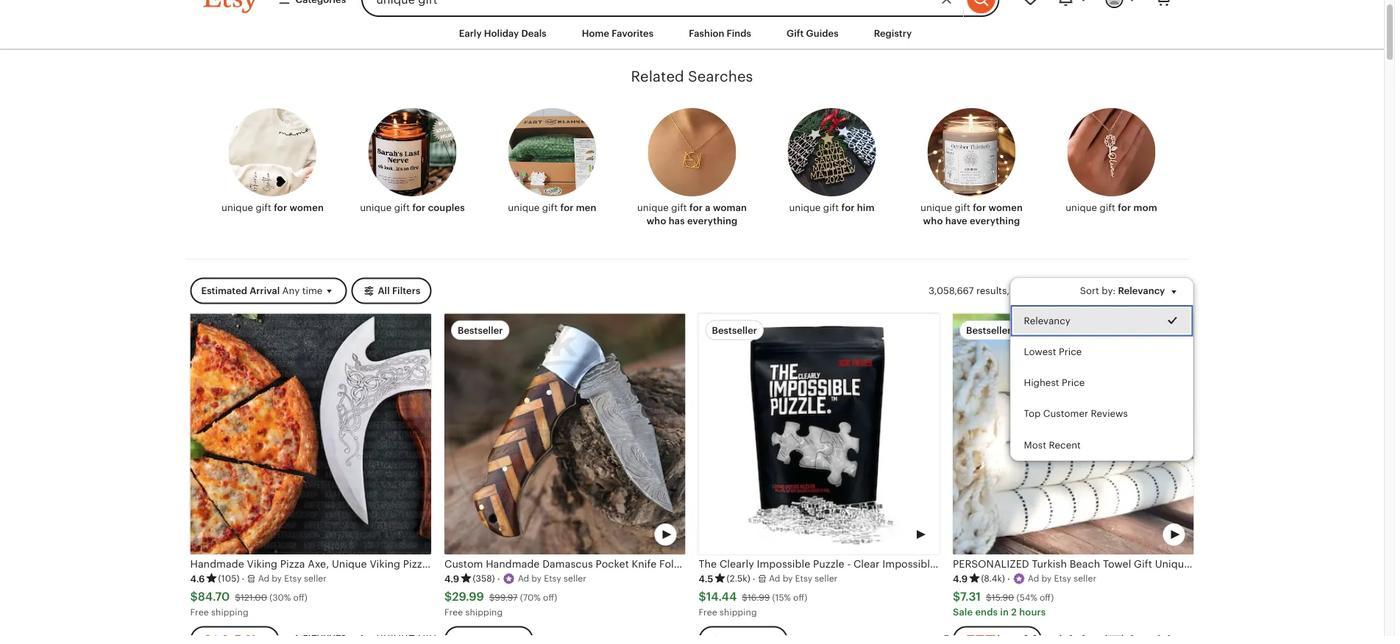 Task type: locate. For each thing, give the bounding box(es) containing it.
4 y from the left
[[1047, 574, 1052, 584]]

1 free from the left
[[190, 607, 209, 617]]

off) inside $ 7.31 $ 15.90 (54% off) sale ends in 2 hours
[[1040, 593, 1054, 603]]

y for 7.31
[[1047, 574, 1052, 584]]

for for unique gift for him
[[842, 202, 855, 213]]

1 horizontal spatial women
[[989, 202, 1023, 213]]

off) for 7.31
[[1040, 593, 1054, 603]]

a for 7.31
[[1028, 574, 1034, 584]]

shipping down the 84.70
[[211, 607, 249, 617]]

highest price
[[1024, 378, 1085, 389]]

· right the (8.4k)
[[1007, 574, 1010, 585]]

6 unique from the left
[[921, 202, 952, 213]]

3 product video element from the left
[[953, 314, 1194, 555]]

early holiday deals
[[459, 28, 547, 39]]

seller for 29.99
[[564, 574, 587, 584]]

gift
[[787, 28, 804, 39]]

early holiday deals link
[[448, 20, 558, 47]]

everything down woman
[[687, 215, 738, 226]]

3 bestseller from the left
[[966, 325, 1012, 336]]

menu
[[1010, 278, 1194, 462]]

$ 14.44 $ 16.99 (15% off) free shipping
[[699, 591, 808, 617]]

1 vertical spatial price
[[1062, 378, 1085, 389]]

1 unique from the left
[[222, 202, 253, 213]]

a d b y etsy seller up (70%
[[518, 574, 587, 584]]

$ up sale
[[953, 591, 960, 604]]

product video element for 14.44
[[699, 314, 940, 555]]

5 unique from the left
[[789, 202, 821, 213]]

y up (15%
[[788, 574, 793, 584]]

2 horizontal spatial shipping
[[720, 607, 757, 617]]

2 unique from the left
[[360, 202, 392, 213]]

None search field
[[361, 0, 1000, 17]]

unique for for mom
[[1066, 202, 1097, 213]]

3 off) from the left
[[793, 593, 808, 603]]

0 horizontal spatial who
[[647, 215, 666, 226]]

2 horizontal spatial bestseller
[[966, 325, 1012, 336]]

1 horizontal spatial free
[[445, 607, 463, 617]]

all
[[378, 286, 390, 297]]

off) inside $ 14.44 $ 16.99 (15% off) free shipping
[[793, 593, 808, 603]]

6 for from the left
[[973, 202, 986, 213]]

a left woman
[[705, 202, 711, 213]]

him
[[857, 202, 875, 213]]

women
[[290, 202, 324, 213], [989, 202, 1023, 213]]

4 · from the left
[[1007, 574, 1010, 585]]

4 d from the left
[[1034, 574, 1039, 584]]

0 horizontal spatial bestseller
[[458, 325, 503, 336]]

· right (358)
[[497, 574, 500, 585]]

relevancy
[[1118, 285, 1165, 296], [1024, 316, 1071, 327]]

3 shipping from the left
[[720, 607, 757, 617]]

1 seller from the left
[[304, 574, 327, 584]]

free down 14.44
[[699, 607, 717, 617]]

most recent
[[1024, 440, 1081, 451]]

d for 29.99
[[524, 574, 529, 584]]

1 etsy from the left
[[284, 574, 302, 584]]

3 b from the left
[[783, 574, 788, 584]]

d for 14.44
[[775, 574, 780, 584]]

2 for from the left
[[412, 202, 426, 213]]

free inside $ 14.44 $ 16.99 (15% off) free shipping
[[699, 607, 717, 617]]

banner
[[177, 0, 1207, 17]]

4.9 up 7.31
[[953, 574, 968, 585]]

a up (15%
[[769, 574, 775, 584]]

d
[[264, 574, 269, 584], [524, 574, 529, 584], [775, 574, 780, 584], [1034, 574, 1039, 584]]

2
[[1011, 607, 1017, 618]]

3 seller from the left
[[815, 574, 838, 584]]

menu bar
[[177, 17, 1207, 50]]

for
[[274, 202, 287, 213], [412, 202, 426, 213], [560, 202, 574, 213], [690, 202, 703, 213], [842, 202, 855, 213], [973, 202, 986, 213], [1118, 202, 1131, 213]]

2 horizontal spatial product video element
[[953, 314, 1194, 555]]

price
[[1059, 347, 1082, 358], [1062, 378, 1085, 389]]

gift
[[256, 202, 271, 213], [394, 202, 410, 213], [542, 202, 558, 213], [671, 202, 687, 213], [823, 202, 839, 213], [955, 202, 971, 213], [1100, 202, 1116, 213]]

15.90
[[992, 593, 1014, 603]]

customer
[[1043, 409, 1088, 420]]

unique gift for mom
[[1066, 202, 1158, 213]]

4 seller from the left
[[1074, 574, 1097, 584]]

y
[[277, 574, 282, 584], [537, 574, 542, 584], [788, 574, 793, 584], [1047, 574, 1052, 584]]

who left have
[[923, 215, 943, 226]]

1 y from the left
[[277, 574, 282, 584]]

y up $ 7.31 $ 15.90 (54% off) sale ends in 2 hours
[[1047, 574, 1052, 584]]

0 horizontal spatial women
[[290, 202, 324, 213]]

b
[[272, 574, 277, 584], [532, 574, 537, 584], [783, 574, 788, 584], [1042, 574, 1047, 584]]

top customer reviews
[[1024, 409, 1128, 420]]

relevancy down the ads
[[1024, 316, 1071, 327]]

off) inside $ 84.70 $ 121.00 (30% off) free shipping
[[293, 593, 308, 603]]

0 horizontal spatial relevancy
[[1024, 316, 1071, 327]]

fashion
[[689, 28, 725, 39]]

1 b from the left
[[272, 574, 277, 584]]

4.9 up 29.99
[[445, 574, 460, 585]]

a up (70%
[[518, 574, 524, 584]]

off) right (70%
[[543, 593, 557, 603]]

a for 14.44
[[769, 574, 775, 584]]

searches
[[688, 68, 753, 85]]

free down the 84.70
[[190, 607, 209, 617]]

shipping for 84.70
[[211, 607, 249, 617]]

deals
[[521, 28, 547, 39]]

shipping down 29.99
[[466, 607, 503, 617]]

3 y from the left
[[788, 574, 793, 584]]

3 · from the left
[[753, 574, 756, 585]]

0 horizontal spatial unique gift
[[637, 202, 690, 213]]

1 4.9 from the left
[[445, 574, 460, 585]]

14.44
[[706, 591, 737, 604]]

1 horizontal spatial product video element
[[699, 314, 940, 555]]

2 y from the left
[[537, 574, 542, 584]]

1 horizontal spatial 4.9
[[953, 574, 968, 585]]

b up (70%
[[532, 574, 537, 584]]

0 vertical spatial relevancy
[[1118, 285, 1165, 296]]

2 4.9 from the left
[[953, 574, 968, 585]]

free
[[190, 607, 209, 617], [445, 607, 463, 617], [699, 607, 717, 617]]

0 horizontal spatial everything
[[687, 215, 738, 226]]

a
[[705, 202, 711, 213], [258, 574, 264, 584], [518, 574, 524, 584], [769, 574, 775, 584], [1028, 574, 1034, 584]]

2 everything from the left
[[970, 215, 1020, 226]]

0 horizontal spatial free
[[190, 607, 209, 617]]

gift for for women
[[256, 202, 271, 213]]

3 etsy from the left
[[795, 574, 813, 584]]

· right the (105)
[[242, 574, 245, 585]]

$ down (2.5k)
[[742, 593, 748, 603]]

etsy for 14.44
[[795, 574, 813, 584]]

a d b y etsy seller
[[258, 574, 327, 584], [518, 574, 587, 584], [769, 574, 838, 584], [1028, 574, 1097, 584]]

all filters
[[378, 286, 421, 297]]

(2.5k)
[[727, 574, 751, 584]]

4.9
[[445, 574, 460, 585], [953, 574, 968, 585]]

by:
[[1102, 285, 1116, 296]]

4 b from the left
[[1042, 574, 1047, 584]]

1 horizontal spatial who
[[923, 215, 943, 226]]

a for 29.99
[[518, 574, 524, 584]]

b up hours
[[1042, 574, 1047, 584]]

related
[[631, 68, 684, 85]]

all filters button
[[351, 278, 432, 305]]

a d b y etsy seller for 29.99
[[518, 574, 587, 584]]

4 etsy from the left
[[1054, 574, 1072, 584]]

1 women from the left
[[290, 202, 324, 213]]

·
[[242, 574, 245, 585], [497, 574, 500, 585], [753, 574, 756, 585], [1007, 574, 1010, 585]]

unique gift
[[637, 202, 690, 213], [921, 202, 973, 213]]

1 who from the left
[[647, 215, 666, 226]]

7 for from the left
[[1118, 202, 1131, 213]]

1 d from the left
[[264, 574, 269, 584]]

0 horizontal spatial shipping
[[211, 607, 249, 617]]

unique gift up have
[[921, 202, 973, 213]]

who
[[647, 215, 666, 226], [923, 215, 943, 226]]

top customer reviews link
[[1011, 399, 1193, 430]]

d up (15%
[[775, 574, 780, 584]]

1 bestseller from the left
[[458, 325, 503, 336]]

0 vertical spatial price
[[1059, 347, 1082, 358]]

2 who from the left
[[923, 215, 943, 226]]

price up top customer reviews
[[1062, 378, 1085, 389]]

a d b y etsy seller up (30%
[[258, 574, 327, 584]]

free inside $ 29.99 $ 99.97 (70% off) free shipping
[[445, 607, 463, 617]]

finds
[[727, 28, 751, 39]]

1 shipping from the left
[[211, 607, 249, 617]]

1 · from the left
[[242, 574, 245, 585]]

2 d from the left
[[524, 574, 529, 584]]

y up (70%
[[537, 574, 542, 584]]

off) right (54%
[[1040, 593, 1054, 603]]

etsy for 7.31
[[1054, 574, 1072, 584]]

29.99
[[452, 591, 484, 604]]

1 horizontal spatial shipping
[[466, 607, 503, 617]]

2 shipping from the left
[[466, 607, 503, 617]]

registry link
[[863, 20, 923, 47]]

relevancy right by:
[[1118, 285, 1165, 296]]

everything inside for a woman who has everything
[[687, 215, 738, 226]]

free down 29.99
[[445, 607, 463, 617]]

2 horizontal spatial free
[[699, 607, 717, 617]]

off) for 14.44
[[793, 593, 808, 603]]

a d b y etsy seller up (54%
[[1028, 574, 1097, 584]]

for for unique gift for mom
[[1118, 202, 1131, 213]]

(358)
[[473, 574, 495, 584]]

a up (54%
[[1028, 574, 1034, 584]]

3 unique from the left
[[508, 202, 540, 213]]

free for 84.70
[[190, 607, 209, 617]]

2 etsy from the left
[[544, 574, 561, 584]]

product video element
[[445, 314, 686, 555], [699, 314, 940, 555], [953, 314, 1194, 555]]

a d b y etsy seller up (15%
[[769, 574, 838, 584]]

related searches
[[631, 68, 753, 85]]

men
[[576, 202, 597, 213]]

4 for from the left
[[690, 202, 703, 213]]

1 horizontal spatial everything
[[970, 215, 1020, 226]]

2 off) from the left
[[543, 593, 557, 603]]

y up (30%
[[277, 574, 282, 584]]

unique for for him
[[789, 202, 821, 213]]

1 gift from the left
[[256, 202, 271, 213]]

in
[[1000, 607, 1009, 618]]

2 bestseller from the left
[[712, 325, 757, 336]]

b up (15%
[[783, 574, 788, 584]]

· right (2.5k)
[[753, 574, 756, 585]]

4 off) from the left
[[1040, 593, 1054, 603]]

2 free from the left
[[445, 607, 463, 617]]

a up 121.00
[[258, 574, 264, 584]]

who inside for women who have everything
[[923, 215, 943, 226]]

gift for for him
[[823, 202, 839, 213]]

1 unique gift from the left
[[637, 202, 690, 213]]

0 horizontal spatial 4.9
[[445, 574, 460, 585]]

everything right have
[[970, 215, 1020, 226]]

b up (30%
[[272, 574, 277, 584]]

for inside for a woman who has everything
[[690, 202, 703, 213]]

d up (70%
[[524, 574, 529, 584]]

y for 14.44
[[788, 574, 793, 584]]

free for 14.44
[[699, 607, 717, 617]]

3 d from the left
[[775, 574, 780, 584]]

unique gift up has
[[637, 202, 690, 213]]

product video element for 7.31
[[953, 314, 1194, 555]]

(8.4k)
[[981, 574, 1005, 584]]

1 everything from the left
[[687, 215, 738, 226]]

2 product video element from the left
[[699, 314, 940, 555]]

2 seller from the left
[[564, 574, 587, 584]]

seller
[[304, 574, 327, 584], [564, 574, 587, 584], [815, 574, 838, 584], [1074, 574, 1097, 584]]

price right lowest
[[1059, 347, 1082, 358]]

$ up the ends on the bottom of page
[[986, 593, 992, 603]]

d up (54%
[[1034, 574, 1039, 584]]

1 horizontal spatial unique gift
[[921, 202, 973, 213]]

recent
[[1049, 440, 1081, 451]]

1 for from the left
[[274, 202, 287, 213]]

price for highest price
[[1062, 378, 1085, 389]]

etsy
[[284, 574, 302, 584], [544, 574, 561, 584], [795, 574, 813, 584], [1054, 574, 1072, 584]]

shipping inside $ 14.44 $ 16.99 (15% off) free shipping
[[720, 607, 757, 617]]

shipping inside $ 84.70 $ 121.00 (30% off) free shipping
[[211, 607, 249, 617]]

everything
[[687, 215, 738, 226], [970, 215, 1020, 226]]

favorites
[[612, 28, 654, 39]]

3 a d b y etsy seller from the left
[[769, 574, 838, 584]]

shipping inside $ 29.99 $ 99.97 (70% off) free shipping
[[466, 607, 503, 617]]

bestseller for 29.99
[[458, 325, 503, 336]]

free inside $ 84.70 $ 121.00 (30% off) free shipping
[[190, 607, 209, 617]]

shipping down 14.44
[[720, 607, 757, 617]]

1 product video element from the left
[[445, 314, 686, 555]]

holiday
[[484, 28, 519, 39]]

3 gift from the left
[[542, 202, 558, 213]]

0 horizontal spatial product video element
[[445, 314, 686, 555]]

2 unique gift from the left
[[921, 202, 973, 213]]

7.31
[[960, 591, 981, 604]]

who left has
[[647, 215, 666, 226]]

$ 7.31 $ 15.90 (54% off) sale ends in 2 hours
[[953, 591, 1054, 618]]

2 women from the left
[[989, 202, 1023, 213]]

off) right (15%
[[793, 593, 808, 603]]

5 for from the left
[[842, 202, 855, 213]]

84.70
[[198, 591, 230, 604]]

1 horizontal spatial bestseller
[[712, 325, 757, 336]]

$
[[190, 591, 198, 604], [445, 591, 452, 604], [699, 591, 706, 604], [953, 591, 960, 604], [235, 593, 241, 603], [489, 593, 495, 603], [742, 593, 748, 603], [986, 593, 992, 603]]

off)
[[293, 593, 308, 603], [543, 593, 557, 603], [793, 593, 808, 603], [1040, 593, 1054, 603]]

product video element for 29.99
[[445, 314, 686, 555]]

women inside for women who have everything
[[989, 202, 1023, 213]]

1 off) from the left
[[293, 593, 308, 603]]

5 gift from the left
[[823, 202, 839, 213]]

registry
[[874, 28, 912, 39]]

2 a d b y etsy seller from the left
[[518, 574, 587, 584]]

bestseller
[[458, 325, 503, 336], [712, 325, 757, 336], [966, 325, 1012, 336]]

2 b from the left
[[532, 574, 537, 584]]

off) right (30%
[[293, 593, 308, 603]]

Search for anything text field
[[361, 0, 964, 17]]

3 for from the left
[[560, 202, 574, 213]]

7 gift from the left
[[1100, 202, 1116, 213]]

1 a d b y etsy seller from the left
[[258, 574, 327, 584]]

(30%
[[269, 593, 291, 603]]

unique for for men
[[508, 202, 540, 213]]

3 free from the left
[[699, 607, 717, 617]]

2 gift from the left
[[394, 202, 410, 213]]

lowest price link
[[1011, 337, 1193, 368]]

off) inside $ 29.99 $ 99.97 (70% off) free shipping
[[543, 593, 557, 603]]

7 unique from the left
[[1066, 202, 1097, 213]]

for inside for women who have everything
[[973, 202, 986, 213]]

121.00
[[241, 593, 267, 603]]

estimated arrival any time
[[201, 286, 323, 297]]

2 · from the left
[[497, 574, 500, 585]]

d up 121.00
[[264, 574, 269, 584]]

4 a d b y etsy seller from the left
[[1028, 574, 1097, 584]]



Task type: vqa. For each thing, say whether or not it's contained in the screenshot.
Registry
yes



Task type: describe. For each thing, give the bounding box(es) containing it.
unique for for women
[[222, 202, 253, 213]]

highest price link
[[1011, 368, 1193, 399]]

unique gift for who
[[637, 202, 690, 213]]

$ down (358)
[[489, 593, 495, 603]]

a d b y etsy seller for 84.70
[[258, 574, 327, 584]]

shipping for 29.99
[[466, 607, 503, 617]]

relevancy link
[[1011, 306, 1193, 337]]

bestseller for 7.31
[[966, 325, 1012, 336]]

3,058,667 results, with ads
[[929, 285, 1051, 296]]

personalized turkish beach towel gift unique, monogrammed gift for girls weekend trip,  gift for woman who have everything, christmas gifts image
[[953, 314, 1194, 555]]

reviews
[[1091, 409, 1128, 420]]

1 horizontal spatial relevancy
[[1118, 285, 1165, 296]]

hours
[[1019, 607, 1046, 618]]

who inside for a woman who has everything
[[647, 215, 666, 226]]

$ down the (105)
[[235, 593, 241, 603]]

unique gift for women
[[222, 202, 324, 213]]

$ 84.70 $ 121.00 (30% off) free shipping
[[190, 591, 308, 617]]

shipping for 14.44
[[720, 607, 757, 617]]

has
[[669, 215, 685, 226]]

custom handmade damascus pocket knife folding knife rose & olive wood handle usa groomsmen gift personalized gift anniversary gift for him image
[[445, 314, 686, 555]]

top
[[1024, 409, 1041, 420]]

menu bar containing early holiday deals
[[177, 17, 1207, 50]]

seller for 84.70
[[304, 574, 327, 584]]

arrival
[[250, 286, 280, 297]]

gift for for mom
[[1100, 202, 1116, 213]]

for women who have everything
[[923, 202, 1023, 226]]

· for 29.99
[[497, 574, 500, 585]]

d for 7.31
[[1034, 574, 1039, 584]]

unique gift for couples
[[360, 202, 465, 213]]

(54%
[[1017, 593, 1037, 603]]

menu containing relevancy
[[1010, 278, 1194, 462]]

bestseller for 14.44
[[712, 325, 757, 336]]

gift guides link
[[776, 20, 850, 47]]

most
[[1024, 440, 1046, 451]]

$ 29.99 $ 99.97 (70% off) free shipping
[[445, 591, 557, 617]]

sale
[[953, 607, 973, 618]]

highest
[[1024, 378, 1060, 389]]

filters
[[392, 286, 421, 297]]

seller for 14.44
[[815, 574, 838, 584]]

d for 84.70
[[264, 574, 269, 584]]

sort by: relevancy
[[1080, 285, 1165, 296]]

most recent link
[[1011, 430, 1193, 461]]

a for 84.70
[[258, 574, 264, 584]]

fashion finds link
[[678, 20, 763, 47]]

4.9 for 29.99
[[445, 574, 460, 585]]

(15%
[[772, 593, 791, 603]]

for for unique gift for women
[[274, 202, 287, 213]]

seller for 7.31
[[1074, 574, 1097, 584]]

99.97
[[495, 593, 518, 603]]

b for 84.70
[[272, 574, 277, 584]]

3,058,667
[[929, 285, 974, 296]]

for for unique gift for men
[[560, 202, 574, 213]]

any
[[282, 286, 300, 297]]

mom
[[1134, 202, 1158, 213]]

with
[[1011, 285, 1031, 296]]

home favorites link
[[571, 20, 665, 47]]

price for lowest price
[[1059, 347, 1082, 358]]

couples
[[428, 202, 465, 213]]

y for 84.70
[[277, 574, 282, 584]]

6 gift from the left
[[955, 202, 971, 213]]

4 unique from the left
[[637, 202, 669, 213]]

$ down 4.5
[[699, 591, 706, 604]]

ads
[[1033, 285, 1051, 296]]

b for 14.44
[[783, 574, 788, 584]]

lowest price
[[1024, 347, 1082, 358]]

(70%
[[520, 593, 541, 603]]

the clearly impossible puzzle - clear impossible jigsaw puzzle acrylic hard puzzles for adults christmas gifts puzzles funny unique puzzles image
[[699, 314, 940, 555]]

results,
[[977, 285, 1010, 296]]

estimated
[[201, 286, 247, 297]]

gift for for couples
[[394, 202, 410, 213]]

guides
[[806, 28, 839, 39]]

for a woman who has everything
[[647, 202, 747, 226]]

early
[[459, 28, 482, 39]]

unique gift for have
[[921, 202, 973, 213]]

etsy for 84.70
[[284, 574, 302, 584]]

free for 29.99
[[445, 607, 463, 617]]

time
[[302, 286, 323, 297]]

4.6
[[190, 574, 205, 585]]

woman
[[713, 202, 747, 213]]

a inside for a woman who has everything
[[705, 202, 711, 213]]

4.9 for 7.31
[[953, 574, 968, 585]]

4.5
[[699, 574, 714, 585]]

$ left 99.97
[[445, 591, 452, 604]]

home favorites
[[582, 28, 654, 39]]

· for 7.31
[[1007, 574, 1010, 585]]

· for 14.44
[[753, 574, 756, 585]]

have
[[946, 215, 968, 226]]

unique gift for him
[[789, 202, 875, 213]]

etsy for 29.99
[[544, 574, 561, 584]]

b for 29.99
[[532, 574, 537, 584]]

$ down 4.6
[[190, 591, 198, 604]]

handmade viking pizza axe, unique viking pizza cutter axe with leather sheath, ideal christmas gift for her image
[[190, 314, 431, 555]]

fashion finds
[[689, 28, 751, 39]]

ends
[[975, 607, 998, 618]]

4 gift from the left
[[671, 202, 687, 213]]

(105)
[[218, 574, 240, 584]]

a d b y etsy seller for 14.44
[[769, 574, 838, 584]]

b for 7.31
[[1042, 574, 1047, 584]]

gift guides
[[787, 28, 839, 39]]

unique for for couples
[[360, 202, 392, 213]]

1 vertical spatial relevancy
[[1024, 316, 1071, 327]]

for for unique gift for couples
[[412, 202, 426, 213]]

lowest
[[1024, 347, 1056, 358]]

unique gift for men
[[508, 202, 597, 213]]

gift for for men
[[542, 202, 558, 213]]

a d b y etsy seller for 7.31
[[1028, 574, 1097, 584]]

sort
[[1080, 285, 1099, 296]]

home
[[582, 28, 609, 39]]

off) for 29.99
[[543, 593, 557, 603]]

· for 84.70
[[242, 574, 245, 585]]

everything inside for women who have everything
[[970, 215, 1020, 226]]

off) for 84.70
[[293, 593, 308, 603]]

16.99
[[748, 593, 770, 603]]

y for 29.99
[[537, 574, 542, 584]]



